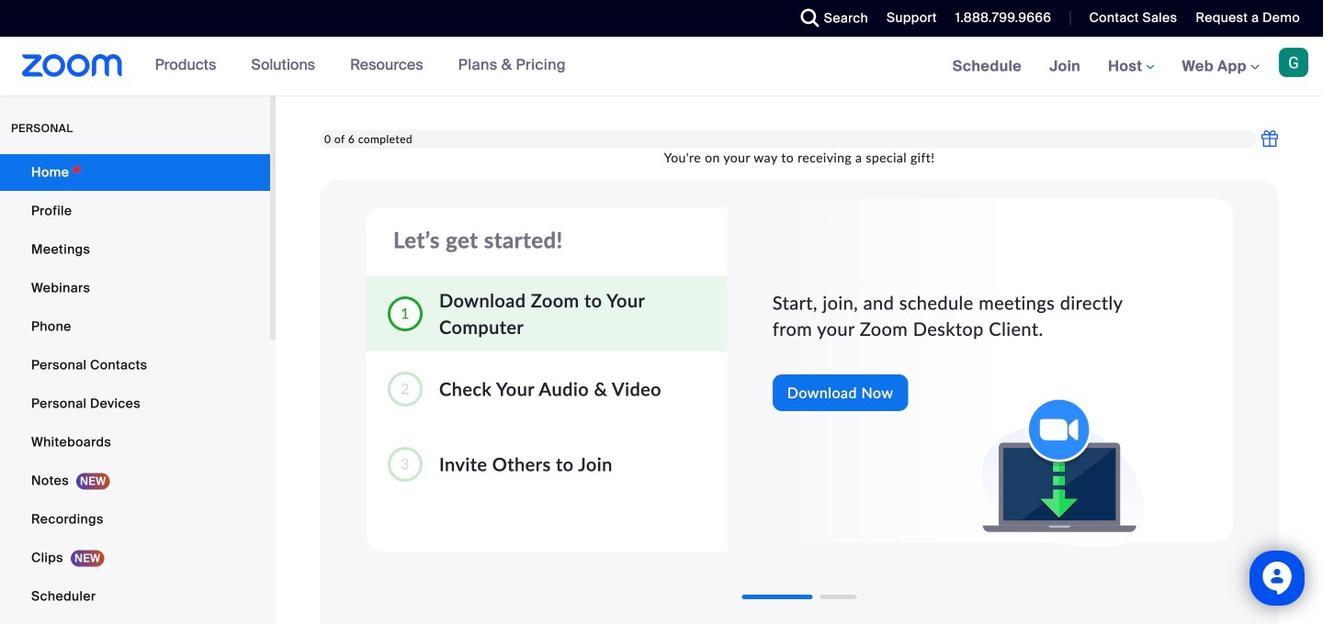 Task type: vqa. For each thing, say whether or not it's contained in the screenshot.
Personal Menu Menu
yes



Task type: describe. For each thing, give the bounding box(es) containing it.
zoom logo image
[[22, 54, 123, 77]]

profile picture image
[[1279, 48, 1309, 77]]

personal menu menu
[[0, 154, 270, 625]]



Task type: locate. For each thing, give the bounding box(es) containing it.
meetings navigation
[[939, 37, 1323, 97]]

banner
[[0, 37, 1323, 97]]

product information navigation
[[141, 37, 580, 96]]



